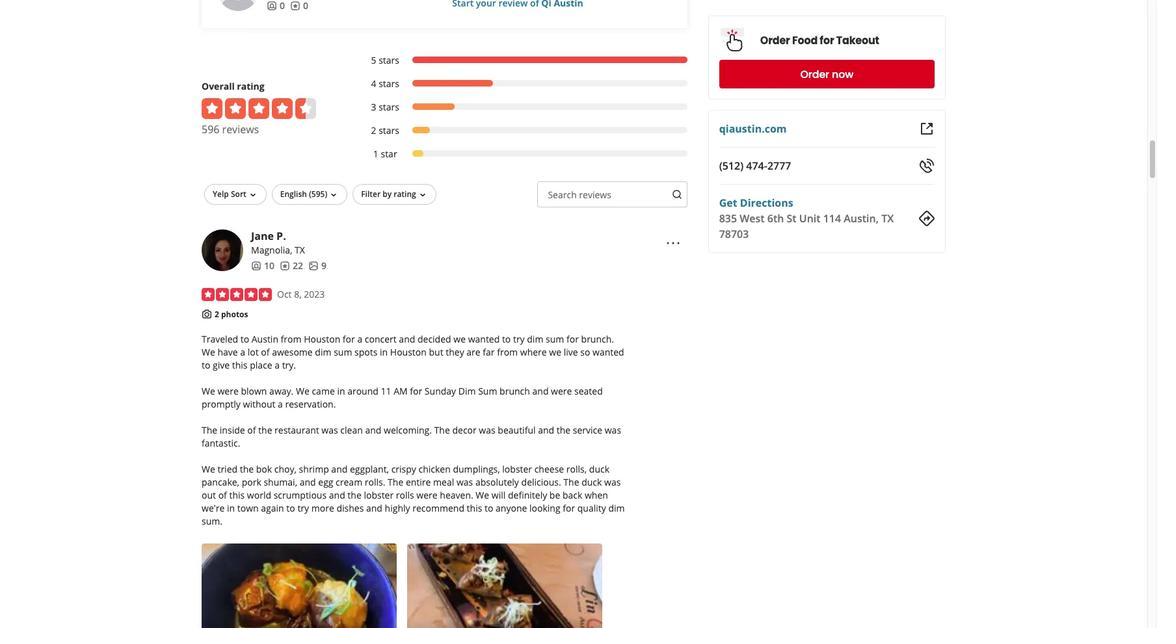 Task type: vqa. For each thing, say whether or not it's contained in the screenshot.
Continue reading
no



Task type: describe. For each thing, give the bounding box(es) containing it.
am
[[394, 385, 408, 398]]

filter reviews by 3 stars rating element
[[358, 101, 687, 114]]

tx inside get directions 835 west 6th st unit 114 austin, tx 78703
[[882, 211, 894, 226]]

the left decor in the bottom of the page
[[434, 424, 450, 437]]

to up brunch
[[502, 333, 511, 346]]

was up when
[[604, 476, 621, 489]]

a up spots
[[357, 333, 363, 346]]

for inside 'we were blown away. we came in around 11 am for sunday dim sum brunch and were seated promptly without a reservation.'
[[410, 385, 422, 398]]

service
[[573, 424, 603, 437]]

inside
[[220, 424, 245, 437]]

dishes
[[337, 502, 364, 515]]

decided
[[418, 333, 451, 346]]

filter by rating button
[[353, 184, 436, 205]]

11
[[381, 385, 391, 398]]

a left "try."
[[275, 359, 280, 372]]

5 star rating image
[[202, 288, 272, 301]]

clean
[[340, 424, 363, 437]]

and up cream
[[331, 463, 348, 476]]

reviews for 596 reviews
[[222, 122, 259, 137]]

rolls.
[[365, 476, 385, 489]]

0 horizontal spatial from
[[281, 333, 302, 346]]

to down will
[[485, 502, 493, 515]]

yelp
[[213, 189, 229, 200]]

2 stars
[[371, 124, 399, 137]]

the down crispy
[[388, 476, 404, 489]]

the up fantastic.
[[202, 424, 217, 437]]

tried
[[218, 463, 238, 476]]

stars for 2 stars
[[379, 124, 399, 137]]

definitely
[[508, 489, 547, 502]]

recommend
[[413, 502, 465, 515]]

traveled
[[202, 333, 238, 346]]

this inside "traveled to austin from houston for a concert and decided we wanted to try dim sum for brunch. we have a lot of awesome dim sum spots in houston but they are far from where we live so wanted to give this place a try."
[[232, 359, 248, 372]]

qiaustin.com link
[[719, 122, 787, 136]]

spots
[[355, 346, 378, 359]]

filter
[[361, 189, 381, 200]]

the inside of the restaurant was clean and welcoming. the decor was beautiful and the service was fantastic.
[[202, 424, 621, 450]]

by
[[383, 189, 392, 200]]

get
[[719, 196, 738, 210]]

they
[[446, 346, 464, 359]]

jane
[[251, 229, 274, 243]]

2 for 2 stars
[[371, 124, 376, 137]]

to left give on the bottom left
[[202, 359, 210, 372]]

2 for 2 photos
[[215, 309, 219, 320]]

8,
[[294, 288, 302, 300]]

order now link
[[719, 60, 935, 88]]

the left the service on the bottom of page
[[557, 424, 571, 437]]

filter reviews by 5 stars rating element
[[358, 54, 687, 67]]

1
[[373, 148, 379, 160]]

and down egg on the bottom left of the page
[[329, 489, 345, 502]]

oct
[[277, 288, 292, 300]]

filter reviews by 1 star rating element
[[358, 148, 687, 161]]

seated
[[574, 385, 603, 398]]

(512)
[[719, 159, 744, 173]]

to up lot
[[241, 333, 249, 346]]

cream
[[336, 476, 362, 489]]

0 vertical spatial we
[[454, 333, 466, 346]]

1 horizontal spatial wanted
[[593, 346, 624, 359]]

1 horizontal spatial from
[[497, 346, 518, 359]]

brunch.
[[581, 333, 614, 346]]

1 star
[[373, 148, 397, 160]]

cheese
[[535, 463, 564, 476]]

24 directions v2 image
[[919, 211, 935, 226]]

takeout
[[836, 33, 880, 48]]

16 review v2 image
[[280, 261, 290, 271]]

we tried the bok choy, shrimp and eggplant, crispy chicken dumplings, lobster cheese rolls, duck pancake, pork shumai, and egg cream rolls. the entire meal was absolutely delicious. the duck was out of this world scrumptious and the lobster rolls were heaven. we will definitely be back when we're in town again to try more dishes and highly recommend this to anyone looking for quality dim sum.
[[202, 463, 625, 528]]

p.
[[277, 229, 286, 243]]

and right beautiful
[[538, 424, 554, 437]]

oct 8, 2023
[[277, 288, 325, 300]]

and left highly
[[366, 502, 383, 515]]

0 vertical spatial rating
[[237, 80, 265, 92]]

for inside we tried the bok choy, shrimp and eggplant, crispy chicken dumplings, lobster cheese rolls, duck pancake, pork shumai, and egg cream rolls. the entire meal was absolutely delicious. the duck was out of this world scrumptious and the lobster rolls were heaven. we will definitely be back when we're in town again to try more dishes and highly recommend this to anyone looking for quality dim sum.
[[563, 502, 575, 515]]

concert
[[365, 333, 397, 346]]

traveled to austin from houston for a concert and decided we wanted to try dim sum for brunch. we have a lot of awesome dim sum spots in houston but they are far from where we live so wanted to give this place a try.
[[202, 333, 624, 372]]

16 chevron down v2 image
[[329, 190, 339, 200]]

order food for takeout
[[760, 33, 880, 48]]

2023
[[304, 288, 325, 300]]

star
[[381, 148, 397, 160]]

114
[[823, 211, 841, 226]]

restaurant
[[275, 424, 319, 437]]

(595)
[[309, 189, 327, 200]]

try.
[[282, 359, 296, 372]]

dumplings,
[[453, 463, 500, 476]]

english (595) button
[[272, 184, 348, 205]]

was right decor in the bottom of the page
[[479, 424, 496, 437]]

0 horizontal spatial wanted
[[468, 333, 500, 346]]

22
[[293, 259, 303, 272]]

0 vertical spatial lobster
[[502, 463, 532, 476]]

and inside 'we were blown away. we came in around 11 am for sunday dim sum brunch and were seated promptly without a reservation.'
[[533, 385, 549, 398]]

filter reviews by 2 stars rating element
[[358, 124, 687, 137]]

0 horizontal spatial dim
[[315, 346, 331, 359]]

1 horizontal spatial we
[[549, 346, 562, 359]]

crispy
[[391, 463, 416, 476]]

in inside 'we were blown away. we came in around 11 am for sunday dim sum brunch and were seated promptly without a reservation.'
[[337, 385, 345, 398]]

live
[[564, 346, 578, 359]]

rating inside dropdown button
[[394, 189, 416, 200]]

0 horizontal spatial sum
[[334, 346, 352, 359]]

596
[[202, 122, 220, 137]]

dim inside we tried the bok choy, shrimp and eggplant, crispy chicken dumplings, lobster cheese rolls, duck pancake, pork shumai, and egg cream rolls. the entire meal was absolutely delicious. the duck was out of this world scrumptious and the lobster rolls were heaven. we will definitely be back when we're in town again to try more dishes and highly recommend this to anyone looking for quality dim sum.
[[609, 502, 625, 515]]

stars for 5 stars
[[379, 54, 399, 66]]

where
[[520, 346, 547, 359]]

try inside we tried the bok choy, shrimp and eggplant, crispy chicken dumplings, lobster cheese rolls, duck pancake, pork shumai, and egg cream rolls. the entire meal was absolutely delicious. the duck was out of this world scrumptious and the lobster rolls were heaven. we will definitely be back when we're in town again to try more dishes and highly recommend this to anyone looking for quality dim sum.
[[298, 502, 309, 515]]

in inside "traveled to austin from houston for a concert and decided we wanted to try dim sum for brunch. we have a lot of awesome dim sum spots in houston but they are far from where we live so wanted to give this place a try."
[[380, 346, 388, 359]]

beautiful
[[498, 424, 536, 437]]

brunch
[[500, 385, 530, 398]]

search
[[548, 189, 577, 201]]

lot
[[248, 346, 259, 359]]

egg
[[318, 476, 333, 489]]

we up the pancake,
[[202, 463, 215, 476]]

filter by rating
[[361, 189, 416, 200]]

delicious.
[[521, 476, 561, 489]]

pork
[[242, 476, 261, 489]]

and down shrimp
[[300, 476, 316, 489]]

search image
[[672, 189, 682, 200]]

of inside the inside of the restaurant was clean and welcoming. the decor was beautiful and the service was fantastic.
[[247, 424, 256, 437]]

and right clean
[[365, 424, 382, 437]]

6th
[[768, 211, 784, 226]]

without
[[243, 398, 276, 411]]

blown
[[241, 385, 267, 398]]

we inside "traveled to austin from houston for a concert and decided we wanted to try dim sum for brunch. we have a lot of awesome dim sum spots in houston but they are far from where we live so wanted to give this place a try."
[[202, 346, 215, 359]]

scrumptious
[[274, 489, 327, 502]]



Task type: locate. For each thing, give the bounding box(es) containing it.
rolls,
[[567, 463, 587, 476]]

2 photos
[[215, 309, 248, 320]]

reviews element containing 22
[[280, 259, 303, 273]]

looking
[[530, 502, 561, 515]]

a down away.
[[278, 398, 283, 411]]

3
[[371, 101, 376, 113]]

this down the have
[[232, 359, 248, 372]]

reviews element
[[290, 0, 308, 12], [280, 259, 303, 273]]

tx inside jane p. magnolia, tx
[[295, 244, 305, 256]]

sum up live
[[546, 333, 564, 346]]

sum
[[478, 385, 497, 398]]

more
[[311, 502, 334, 515]]

rating right by
[[394, 189, 416, 200]]

stars right the 4
[[379, 77, 399, 90]]

1 vertical spatial duck
[[582, 476, 602, 489]]

1 vertical spatial reviews
[[579, 189, 612, 201]]

in
[[380, 346, 388, 359], [337, 385, 345, 398], [227, 502, 235, 515]]

are
[[467, 346, 481, 359]]

4 stars from the top
[[379, 124, 399, 137]]

and inside "traveled to austin from houston for a concert and decided we wanted to try dim sum for brunch. we have a lot of awesome dim sum spots in houston but they are far from where we live so wanted to give this place a try."
[[399, 333, 415, 346]]

try down scrumptious
[[298, 502, 309, 515]]

16 friends v2 image
[[251, 261, 262, 271]]

back
[[563, 489, 582, 502]]

4.5 star rating image
[[202, 98, 316, 119]]

tx right austin,
[[882, 211, 894, 226]]

1 horizontal spatial tx
[[882, 211, 894, 226]]

lobster
[[502, 463, 532, 476], [364, 489, 394, 502]]

will
[[492, 489, 506, 502]]

so
[[581, 346, 590, 359]]

duck
[[589, 463, 610, 476], [582, 476, 602, 489]]

reviews element right 16 friends v2 icon
[[290, 0, 308, 12]]

for up spots
[[343, 333, 355, 346]]

was right the service on the bottom of page
[[605, 424, 621, 437]]

try inside "traveled to austin from houston for a concert and decided we wanted to try dim sum for brunch. we have a lot of awesome dim sum spots in houston but they are far from where we live so wanted to give this place a try."
[[513, 333, 525, 346]]

order for order now
[[801, 67, 830, 82]]

were
[[218, 385, 239, 398], [551, 385, 572, 398], [417, 489, 438, 502]]

decor
[[452, 424, 477, 437]]

away.
[[269, 385, 294, 398]]

friends element for 16 review v2 icon
[[251, 259, 275, 273]]

we were blown away. we came in around 11 am for sunday dim sum brunch and were seated promptly without a reservation.
[[202, 385, 603, 411]]

0 vertical spatial duck
[[589, 463, 610, 476]]

1 vertical spatial sum
[[334, 346, 352, 359]]

1 horizontal spatial lobster
[[502, 463, 532, 476]]

dim right quality
[[609, 502, 625, 515]]

overall
[[202, 80, 235, 92]]

photos element
[[308, 259, 327, 273]]

in down "concert"
[[380, 346, 388, 359]]

3 stars from the top
[[379, 101, 399, 113]]

for right am
[[410, 385, 422, 398]]

we
[[202, 346, 215, 359], [202, 385, 215, 398], [296, 385, 310, 398], [202, 463, 215, 476], [476, 489, 489, 502]]

0 vertical spatial wanted
[[468, 333, 500, 346]]

dim
[[459, 385, 476, 398]]

duck right rolls,
[[589, 463, 610, 476]]

10
[[264, 259, 275, 272]]

0 vertical spatial of
[[261, 346, 270, 359]]

photo of jane p. image
[[202, 230, 243, 271]]

were down entire
[[417, 489, 438, 502]]

in inside we tried the bok choy, shrimp and eggplant, crispy chicken dumplings, lobster cheese rolls, duck pancake, pork shumai, and egg cream rolls. the entire meal was absolutely delicious. the duck was out of this world scrumptious and the lobster rolls were heaven. we will definitely be back when we're in town again to try more dishes and highly recommend this to anyone looking for quality dim sum.
[[227, 502, 235, 515]]

0 vertical spatial try
[[513, 333, 525, 346]]

0 vertical spatial reviews
[[222, 122, 259, 137]]

lobster up the absolutely
[[502, 463, 532, 476]]

sum.
[[202, 515, 223, 528]]

was
[[322, 424, 338, 437], [479, 424, 496, 437], [605, 424, 621, 437], [457, 476, 473, 489], [604, 476, 621, 489]]

0 vertical spatial order
[[760, 33, 790, 48]]

get directions 835 west 6th st unit 114 austin, tx 78703
[[719, 196, 894, 241]]

now
[[832, 67, 854, 82]]

we left will
[[476, 489, 489, 502]]

2 horizontal spatial of
[[261, 346, 270, 359]]

for
[[820, 33, 834, 48], [343, 333, 355, 346], [567, 333, 579, 346], [410, 385, 422, 398], [563, 502, 575, 515]]

this
[[232, 359, 248, 372], [229, 489, 245, 502], [467, 502, 482, 515]]

out
[[202, 489, 216, 502]]

0 vertical spatial tx
[[882, 211, 894, 226]]

jane p. link
[[251, 229, 286, 243]]

2 vertical spatial of
[[218, 489, 227, 502]]

this down heaven.
[[467, 502, 482, 515]]

was up heaven.
[[457, 476, 473, 489]]

0 vertical spatial 2
[[371, 124, 376, 137]]

of inside we tried the bok choy, shrimp and eggplant, crispy chicken dumplings, lobster cheese rolls, duck pancake, pork shumai, and egg cream rolls. the entire meal was absolutely delicious. the duck was out of this world scrumptious and the lobster rolls were heaven. we will definitely be back when we're in town again to try more dishes and highly recommend this to anyone looking for quality dim sum.
[[218, 489, 227, 502]]

the
[[202, 424, 217, 437], [434, 424, 450, 437], [388, 476, 404, 489], [564, 476, 579, 489]]

1 vertical spatial this
[[229, 489, 245, 502]]

0 vertical spatial houston
[[304, 333, 340, 346]]

were inside we tried the bok choy, shrimp and eggplant, crispy chicken dumplings, lobster cheese rolls, duck pancake, pork shumai, and egg cream rolls. the entire meal was absolutely delicious. the duck was out of this world scrumptious and the lobster rolls were heaven. we will definitely be back when we're in town again to try more dishes and highly recommend this to anyone looking for quality dim sum.
[[417, 489, 438, 502]]

order left food
[[760, 33, 790, 48]]

2 vertical spatial dim
[[609, 502, 625, 515]]

yelp sort
[[213, 189, 246, 200]]

1 horizontal spatial rating
[[394, 189, 416, 200]]

we up reservation.
[[296, 385, 310, 398]]

16 chevron down v2 image inside yelp sort dropdown button
[[248, 190, 258, 200]]

we up they
[[454, 333, 466, 346]]

stars for 4 stars
[[379, 77, 399, 90]]

0 horizontal spatial tx
[[295, 244, 305, 256]]

friends element for 16 review v2 image
[[267, 0, 285, 12]]

for right food
[[820, 33, 834, 48]]

and right brunch
[[533, 385, 549, 398]]

2 stars from the top
[[379, 77, 399, 90]]

16 chevron down v2 image for filter by rating
[[418, 190, 428, 200]]

order for order food for takeout
[[760, 33, 790, 48]]

1 horizontal spatial order
[[801, 67, 830, 82]]

tx up the 22
[[295, 244, 305, 256]]

photos
[[221, 309, 248, 320]]

have
[[218, 346, 238, 359]]

1 vertical spatial dim
[[315, 346, 331, 359]]

1 horizontal spatial of
[[247, 424, 256, 437]]

friends element
[[267, 0, 285, 12], [251, 259, 275, 273]]

0 vertical spatial reviews element
[[290, 0, 308, 12]]

1 vertical spatial we
[[549, 346, 562, 359]]

get directions link
[[719, 196, 794, 210]]

78703
[[719, 227, 749, 241]]

16 photos v2 image
[[308, 261, 319, 271]]

2 horizontal spatial dim
[[609, 502, 625, 515]]

1 vertical spatial rating
[[394, 189, 416, 200]]

1 horizontal spatial 2
[[371, 124, 376, 137]]

wanted up far
[[468, 333, 500, 346]]

duck up when
[[582, 476, 602, 489]]

was left clean
[[322, 424, 338, 437]]

this up town
[[229, 489, 245, 502]]

1 vertical spatial wanted
[[593, 346, 624, 359]]

stars up star
[[379, 124, 399, 137]]

we're
[[202, 502, 225, 515]]

wanted down brunch.
[[593, 346, 624, 359]]

16 chevron down v2 image inside 'filter by rating' dropdown button
[[418, 190, 428, 200]]

dim up where
[[527, 333, 544, 346]]

again
[[261, 502, 284, 515]]

directions
[[740, 196, 794, 210]]

a
[[357, 333, 363, 346], [240, 346, 245, 359], [275, 359, 280, 372], [278, 398, 283, 411]]

(512) 474-2777
[[719, 159, 791, 173]]

24 external link v2 image
[[919, 121, 935, 137]]

try up where
[[513, 333, 525, 346]]

were up promptly on the bottom of the page
[[218, 385, 239, 398]]

1 vertical spatial lobster
[[364, 489, 394, 502]]

1 vertical spatial tx
[[295, 244, 305, 256]]

2 photos link
[[215, 309, 248, 320]]

16 chevron down v2 image for yelp sort
[[248, 190, 258, 200]]

2 horizontal spatial in
[[380, 346, 388, 359]]

highly
[[385, 502, 410, 515]]

houston up awesome on the bottom of the page
[[304, 333, 340, 346]]

stars right 5
[[379, 54, 399, 66]]

reviews element for 16 friends v2 image
[[280, 259, 303, 273]]

promptly
[[202, 398, 241, 411]]

dim
[[527, 333, 544, 346], [315, 346, 331, 359], [609, 502, 625, 515]]

filter reviews by 4 stars rating element
[[358, 77, 687, 90]]

  text field
[[538, 181, 687, 207]]

st
[[787, 211, 797, 226]]

0 horizontal spatial order
[[760, 33, 790, 48]]

we left live
[[549, 346, 562, 359]]

0 horizontal spatial try
[[298, 502, 309, 515]]

stars for 3 stars
[[379, 101, 399, 113]]

overall rating
[[202, 80, 265, 92]]

eggplant,
[[350, 463, 389, 476]]

1 horizontal spatial sum
[[546, 333, 564, 346]]

the up back
[[564, 476, 579, 489]]

0 vertical spatial friends element
[[267, 0, 285, 12]]

qiaustin.com
[[719, 122, 787, 136]]

to down scrumptious
[[286, 502, 295, 515]]

0 horizontal spatial houston
[[304, 333, 340, 346]]

0 horizontal spatial reviews
[[222, 122, 259, 137]]

we down traveled
[[202, 346, 215, 359]]

friends element containing 10
[[251, 259, 275, 273]]

of right lot
[[261, 346, 270, 359]]

0 vertical spatial in
[[380, 346, 388, 359]]

a left lot
[[240, 346, 245, 359]]

0 horizontal spatial we
[[454, 333, 466, 346]]

2 vertical spatial in
[[227, 502, 235, 515]]

sort
[[231, 189, 246, 200]]

magnolia,
[[251, 244, 292, 256]]

give
[[213, 359, 230, 372]]

of right inside
[[247, 424, 256, 437]]

bok
[[256, 463, 272, 476]]

16 chevron down v2 image right filter by rating at top
[[418, 190, 428, 200]]

menu image
[[665, 235, 681, 251]]

1 vertical spatial in
[[337, 385, 345, 398]]

1 horizontal spatial were
[[417, 489, 438, 502]]

16 chevron down v2 image
[[248, 190, 258, 200], [418, 190, 428, 200]]

reviews element right 10
[[280, 259, 303, 273]]

friends element down 'magnolia,' at the left top of page
[[251, 259, 275, 273]]

2 down 3
[[371, 124, 376, 137]]

0 vertical spatial dim
[[527, 333, 544, 346]]

16 friends v2 image
[[267, 0, 277, 11]]

the up pork
[[240, 463, 254, 476]]

1 16 chevron down v2 image from the left
[[248, 190, 258, 200]]

0 horizontal spatial 16 chevron down v2 image
[[248, 190, 258, 200]]

3 stars
[[371, 101, 399, 113]]

when
[[585, 489, 608, 502]]

friends element left 16 review v2 image
[[267, 0, 285, 12]]

0 horizontal spatial in
[[227, 502, 235, 515]]

awesome
[[272, 346, 313, 359]]

1 vertical spatial try
[[298, 502, 309, 515]]

1 vertical spatial order
[[801, 67, 830, 82]]

reservation.
[[285, 398, 336, 411]]

0 horizontal spatial lobster
[[364, 489, 394, 502]]

0 horizontal spatial 2
[[215, 309, 219, 320]]

1 stars from the top
[[379, 54, 399, 66]]

the up dishes
[[348, 489, 362, 502]]

5
[[371, 54, 376, 66]]

a inside 'we were blown away. we came in around 11 am for sunday dim sum brunch and were seated promptly without a reservation.'
[[278, 398, 283, 411]]

1 horizontal spatial dim
[[527, 333, 544, 346]]

16 camera v2 image
[[202, 309, 212, 319]]

of
[[261, 346, 270, 359], [247, 424, 256, 437], [218, 489, 227, 502]]

1 horizontal spatial 16 chevron down v2 image
[[418, 190, 428, 200]]

place
[[250, 359, 272, 372]]

reviews for search reviews
[[579, 189, 612, 201]]

24 phone v2 image
[[919, 158, 935, 174]]

835
[[719, 211, 737, 226]]

0 horizontal spatial were
[[218, 385, 239, 398]]

0 vertical spatial from
[[281, 333, 302, 346]]

absolutely
[[476, 476, 519, 489]]

welcoming.
[[384, 424, 432, 437]]

houston left but
[[390, 346, 427, 359]]

1 vertical spatial reviews element
[[280, 259, 303, 273]]

of inside "traveled to austin from houston for a concert and decided we wanted to try dim sum for brunch. we have a lot of awesome dim sum spots in houston but they are far from where we live so wanted to give this place a try."
[[261, 346, 270, 359]]

16 chevron down v2 image right sort
[[248, 190, 258, 200]]

dim right awesome on the bottom of the page
[[315, 346, 331, 359]]

1 vertical spatial from
[[497, 346, 518, 359]]

stars right 3
[[379, 101, 399, 113]]

reviews down 4.5 star rating image
[[222, 122, 259, 137]]

order
[[760, 33, 790, 48], [801, 67, 830, 82]]

reviews right search
[[579, 189, 612, 201]]

order inside order now link
[[801, 67, 830, 82]]

from right far
[[497, 346, 518, 359]]

meal
[[433, 476, 454, 489]]

world
[[247, 489, 271, 502]]

english (595)
[[280, 189, 327, 200]]

1 horizontal spatial houston
[[390, 346, 427, 359]]

1 horizontal spatial in
[[337, 385, 345, 398]]

1 vertical spatial of
[[247, 424, 256, 437]]

entire
[[406, 476, 431, 489]]

stars
[[379, 54, 399, 66], [379, 77, 399, 90], [379, 101, 399, 113], [379, 124, 399, 137]]

the down without
[[258, 424, 272, 437]]

came
[[312, 385, 335, 398]]

for down back
[[563, 502, 575, 515]]

pancake,
[[202, 476, 239, 489]]

1 vertical spatial houston
[[390, 346, 427, 359]]

reviews element for 16 friends v2 icon
[[290, 0, 308, 12]]

of down the pancake,
[[218, 489, 227, 502]]

1 horizontal spatial reviews
[[579, 189, 612, 201]]

2 right 16 camera v2 icon
[[215, 309, 219, 320]]

2
[[371, 124, 376, 137], [215, 309, 219, 320]]

0 horizontal spatial rating
[[237, 80, 265, 92]]

search reviews
[[548, 189, 612, 201]]

0 vertical spatial sum
[[546, 333, 564, 346]]

and right "concert"
[[399, 333, 415, 346]]

in right "came"
[[337, 385, 345, 398]]

2 16 chevron down v2 image from the left
[[418, 190, 428, 200]]

in left town
[[227, 502, 235, 515]]

sum left spots
[[334, 346, 352, 359]]

for up live
[[567, 333, 579, 346]]

anyone
[[496, 502, 527, 515]]

we up promptly on the bottom of the page
[[202, 385, 215, 398]]

16 review v2 image
[[290, 0, 301, 11]]

2 vertical spatial this
[[467, 502, 482, 515]]

sunday
[[425, 385, 456, 398]]

5 stars
[[371, 54, 399, 66]]

1 vertical spatial friends element
[[251, 259, 275, 273]]

0 horizontal spatial of
[[218, 489, 227, 502]]

2 horizontal spatial were
[[551, 385, 572, 398]]

1 horizontal spatial try
[[513, 333, 525, 346]]

1 vertical spatial 2
[[215, 309, 219, 320]]

0 vertical spatial this
[[232, 359, 248, 372]]

rating up 4.5 star rating image
[[237, 80, 265, 92]]

jane p. magnolia, tx
[[251, 229, 305, 256]]

from up awesome on the bottom of the page
[[281, 333, 302, 346]]

were left seated
[[551, 385, 572, 398]]

order left now
[[801, 67, 830, 82]]

choy,
[[274, 463, 297, 476]]

lobster down rolls.
[[364, 489, 394, 502]]



